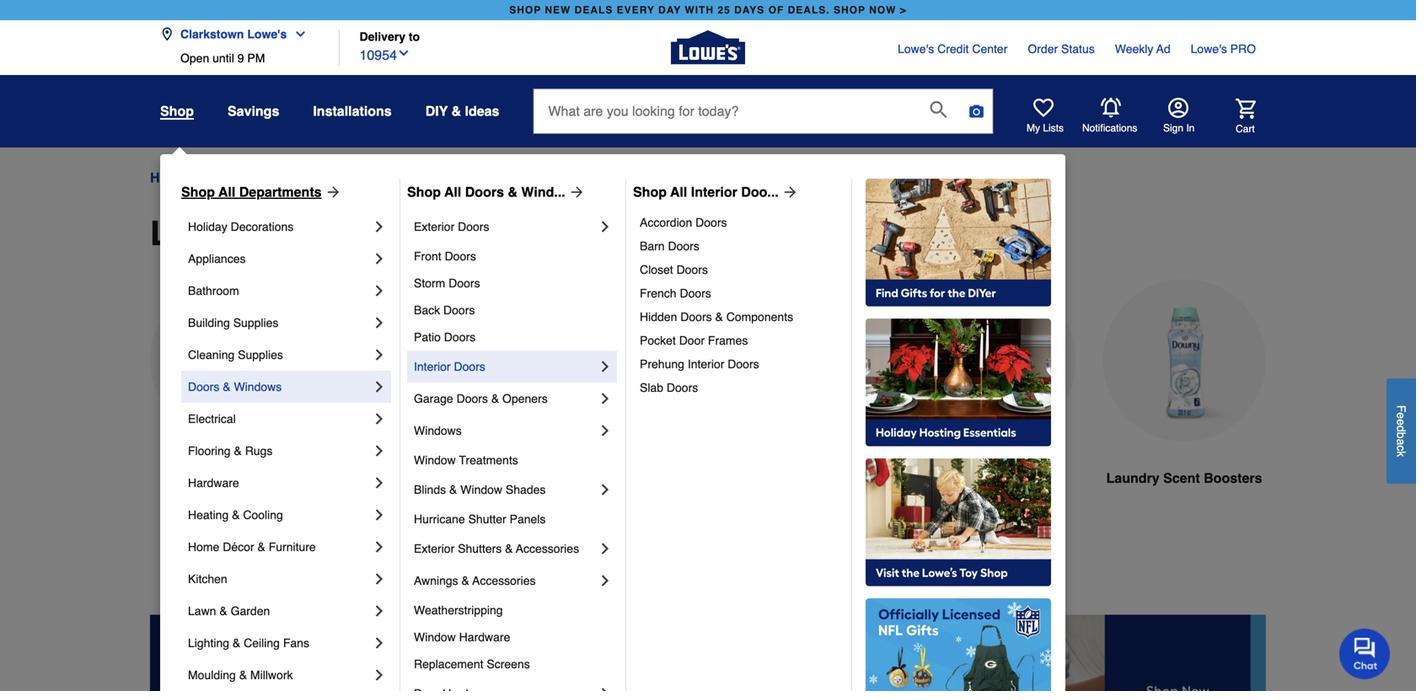 Task type: locate. For each thing, give the bounding box(es) containing it.
10954
[[360, 47, 397, 63]]

arrow right image up exterior doors link
[[565, 184, 586, 201]]

chevron right image for lighting & ceiling fans
[[371, 635, 388, 652]]

doors for storm doors
[[449, 276, 480, 290]]

1 vertical spatial home
[[188, 540, 219, 554]]

1 vertical spatial laundry supplies
[[150, 214, 433, 253]]

1 vertical spatial cleaning supplies
[[188, 348, 283, 362]]

1 all from the left
[[218, 184, 235, 200]]

0 vertical spatial cleaning supplies
[[202, 170, 319, 185]]

lowe's home improvement logo image
[[671, 11, 745, 85]]

window up hurricane shutter panels
[[460, 483, 502, 497]]

building
[[188, 316, 230, 330]]

exterior up front
[[414, 220, 455, 234]]

chevron right image for windows
[[597, 422, 614, 439]]

garage doors & openers link
[[414, 383, 597, 415]]

window for treatments
[[414, 454, 456, 467]]

& right diy
[[451, 103, 461, 119]]

2 arrow right image from the left
[[779, 184, 799, 201]]

holiday decorations
[[188, 220, 294, 234]]

cleaning supplies up decorations
[[202, 170, 319, 185]]

0 vertical spatial home
[[150, 170, 188, 185]]

exterior doors
[[414, 220, 489, 234]]

laundry down flooring
[[172, 470, 225, 486]]

doors for patio doors
[[444, 330, 476, 344]]

1 horizontal spatial home
[[188, 540, 219, 554]]

doors up "garage doors & openers"
[[454, 360, 485, 373]]

& up "frames"
[[715, 310, 723, 324]]

laundry left the scent
[[1106, 470, 1160, 486]]

1 shop from the left
[[181, 184, 215, 200]]

1 arrow right image from the left
[[565, 184, 586, 201]]

2 fabric from the left
[[935, 470, 976, 486]]

0 vertical spatial hardware
[[188, 476, 239, 490]]

0 vertical spatial window
[[414, 454, 456, 467]]

shop
[[509, 4, 541, 16], [834, 4, 866, 16]]

2 exterior from the top
[[414, 542, 455, 556]]

all up exterior doors
[[444, 184, 461, 200]]

supplies left arrow right icon
[[263, 170, 319, 185]]

appliances
[[188, 252, 246, 266]]

lowe's
[[247, 27, 287, 41], [898, 42, 934, 56], [1191, 42, 1227, 56]]

cleaning supplies link up doors & windows
[[188, 339, 371, 371]]

electrical link
[[188, 403, 371, 435]]

shop left new
[[509, 4, 541, 16]]

chevron right image
[[371, 218, 388, 235], [597, 218, 614, 235], [371, 250, 388, 267], [371, 314, 388, 331], [371, 346, 388, 363], [597, 358, 614, 375], [597, 390, 614, 407], [371, 411, 388, 427], [371, 443, 388, 459], [371, 475, 388, 491], [371, 507, 388, 523], [597, 540, 614, 557], [371, 571, 388, 588], [597, 572, 614, 589], [371, 603, 388, 620], [371, 635, 388, 652]]

arrow right image
[[565, 184, 586, 201], [779, 184, 799, 201]]

window up softeners
[[414, 454, 456, 467]]

washing
[[747, 470, 802, 486]]

blue bottle of downy fabric softener. image
[[341, 279, 504, 442]]

doors for french doors
[[680, 287, 711, 300]]

decorations
[[231, 220, 294, 234]]

1 horizontal spatial lowe's
[[898, 42, 934, 56]]

shop up exterior doors
[[407, 184, 441, 200]]

open
[[180, 51, 209, 65]]

laundry
[[334, 170, 383, 185], [150, 214, 283, 253], [172, 470, 225, 486], [533, 470, 587, 486], [1106, 470, 1160, 486]]

1 e from the top
[[1395, 412, 1408, 419]]

pm
[[247, 51, 265, 65]]

french doors link
[[640, 282, 840, 305]]

2 shop from the left
[[407, 184, 441, 200]]

slab doors link
[[640, 376, 840, 400]]

c
[[1395, 445, 1408, 451]]

doors
[[465, 184, 504, 200], [696, 216, 727, 229], [458, 220, 489, 234], [668, 239, 700, 253], [445, 250, 476, 263], [677, 263, 708, 276], [449, 276, 480, 290], [680, 287, 711, 300], [443, 303, 475, 317], [680, 310, 712, 324], [444, 330, 476, 344], [728, 357, 759, 371], [454, 360, 485, 373], [188, 380, 219, 394], [667, 381, 698, 395], [457, 392, 488, 405]]

home for home décor & furniture
[[188, 540, 219, 554]]

0 vertical spatial chevron down image
[[287, 27, 307, 41]]

doors for interior doors
[[454, 360, 485, 373]]

doors up french doors
[[677, 263, 708, 276]]

all for doors
[[444, 184, 461, 200]]

storm
[[414, 276, 445, 290]]

e
[[1395, 412, 1408, 419], [1395, 419, 1408, 426]]

home up kitchen
[[188, 540, 219, 554]]

laundry supplies down 'departments'
[[150, 214, 433, 253]]

hidden
[[640, 310, 677, 324]]

shop all doors & wind... link
[[407, 182, 586, 202]]

lowe's inside lowe's pro link
[[1191, 42, 1227, 56]]

doors up hidden doors & components on the top of page
[[680, 287, 711, 300]]

shop for shop all departments
[[181, 184, 215, 200]]

arrow right image inside shop all interior doo... link
[[779, 184, 799, 201]]

supplies inside laundry supplies link
[[386, 170, 438, 185]]

doors up exterior doors link
[[465, 184, 504, 200]]

accordion doors
[[640, 216, 727, 229]]

0 vertical spatial accessories
[[516, 542, 579, 556]]

& right blinds
[[449, 483, 457, 497]]

pocket door frames
[[640, 334, 748, 347]]

doors up storm doors
[[445, 250, 476, 263]]

doors for front doors
[[445, 250, 476, 263]]

1 vertical spatial accessories
[[472, 574, 536, 588]]

cooling
[[243, 508, 283, 522]]

flooring & rugs link
[[188, 435, 371, 467]]

doo...
[[741, 184, 779, 200]]

weatherstripping link
[[414, 597, 614, 624]]

replacement
[[414, 658, 483, 671]]

exterior
[[414, 220, 455, 234], [414, 542, 455, 556]]

sign
[[1163, 122, 1184, 134]]

credit
[[937, 42, 969, 56]]

chevron down image
[[287, 27, 307, 41], [397, 46, 411, 60]]

lowe's up pm
[[247, 27, 287, 41]]

1 horizontal spatial chevron down image
[[397, 46, 411, 60]]

lowe's for lowe's credit center
[[898, 42, 934, 56]]

hardware up replacement screens
[[459, 631, 510, 644]]

2 horizontal spatial shop
[[633, 184, 667, 200]]

supplies down the building supplies link
[[238, 348, 283, 362]]

doors up pocket door frames
[[680, 310, 712, 324]]

e up b at the bottom
[[1395, 419, 1408, 426]]

fabric for fabric softeners
[[369, 470, 410, 486]]

chevron right image for cleaning supplies
[[371, 346, 388, 363]]

0 horizontal spatial all
[[218, 184, 235, 200]]

&
[[451, 103, 461, 119], [508, 184, 518, 200], [715, 310, 723, 324], [223, 380, 231, 394], [491, 392, 499, 405], [234, 444, 242, 458], [449, 483, 457, 497], [232, 508, 240, 522], [258, 540, 265, 554], [505, 542, 513, 556], [462, 574, 469, 588], [219, 604, 227, 618], [233, 636, 240, 650], [239, 668, 247, 682]]

home down shop button
[[150, 170, 188, 185]]

doors for exterior doors
[[458, 220, 489, 234]]

all up accordion doors
[[670, 184, 687, 200]]

window
[[414, 454, 456, 467], [460, 483, 502, 497], [414, 631, 456, 644]]

lowe's left credit
[[898, 42, 934, 56]]

lowe's home improvement lists image
[[1033, 98, 1054, 118]]

cleaning supplies up doors & windows
[[188, 348, 283, 362]]

exterior shutters & accessories link
[[414, 533, 597, 565]]

1 horizontal spatial all
[[444, 184, 461, 200]]

1 vertical spatial exterior
[[414, 542, 455, 556]]

2 vertical spatial window
[[414, 631, 456, 644]]

home link
[[150, 168, 188, 188]]

lowe's pro
[[1191, 42, 1256, 56]]

0 horizontal spatial fabric
[[369, 470, 410, 486]]

0 horizontal spatial shop
[[181, 184, 215, 200]]

laundry left stain
[[533, 470, 587, 486]]

weekly
[[1115, 42, 1154, 56]]

windows
[[234, 380, 282, 394], [414, 424, 462, 438]]

2 all from the left
[[444, 184, 461, 200]]

0 vertical spatial laundry supplies
[[334, 170, 438, 185]]

0 vertical spatial exterior
[[414, 220, 455, 234]]

e up d
[[1395, 412, 1408, 419]]

softeners
[[413, 470, 476, 486]]

chevron right image
[[371, 282, 388, 299], [371, 378, 388, 395], [597, 422, 614, 439], [597, 481, 614, 498], [371, 539, 388, 556], [371, 667, 388, 684], [597, 685, 614, 691]]

officially licensed n f l gifts. shop now. image
[[866, 599, 1051, 691]]

doors down front doors at the left top
[[449, 276, 480, 290]]

0 horizontal spatial arrow right image
[[565, 184, 586, 201]]

hardware down flooring
[[188, 476, 239, 490]]

cleaning up holiday decorations
[[202, 170, 259, 185]]

cleaning supplies
[[202, 170, 319, 185], [188, 348, 283, 362]]

doors down accordion doors
[[668, 239, 700, 253]]

0 vertical spatial cleaning
[[202, 170, 259, 185]]

b
[[1395, 432, 1408, 439]]

white bottle of shout stain remover. image
[[531, 279, 695, 443]]

2 horizontal spatial all
[[670, 184, 687, 200]]

search image
[[930, 101, 947, 118]]

ideas
[[465, 103, 499, 119]]

1 fabric from the left
[[369, 470, 410, 486]]

exterior down hurricane
[[414, 542, 455, 556]]

doors for accordion doors
[[696, 216, 727, 229]]

exterior shutters & accessories
[[414, 542, 579, 556]]

cleaning for the top "cleaning supplies" "link"
[[202, 170, 259, 185]]

f e e d b a c k button
[[1387, 378, 1416, 484]]

cleaning supplies link up decorations
[[202, 168, 319, 188]]

all for departments
[[218, 184, 235, 200]]

1 horizontal spatial hardware
[[459, 631, 510, 644]]

0 horizontal spatial windows
[[234, 380, 282, 394]]

open until 9 pm
[[180, 51, 265, 65]]

1 vertical spatial chevron down image
[[397, 46, 411, 60]]

arrow right image inside shop all doors & wind... link
[[565, 184, 586, 201]]

lowe's for lowe's pro
[[1191, 42, 1227, 56]]

1 shop from the left
[[509, 4, 541, 16]]

0 horizontal spatial shop
[[509, 4, 541, 16]]

arrow right image up accordion doors link
[[779, 184, 799, 201]]

home
[[150, 170, 188, 185], [188, 540, 219, 554]]

1 horizontal spatial arrow right image
[[779, 184, 799, 201]]

chevron right image for exterior doors
[[597, 218, 614, 235]]

laundry supplies
[[334, 170, 438, 185], [150, 214, 433, 253]]

décor
[[223, 540, 254, 554]]

fabric left fresheners
[[935, 470, 976, 486]]

doors down storm doors
[[443, 303, 475, 317]]

pro
[[1230, 42, 1256, 56]]

wind...
[[521, 184, 565, 200]]

window hardware
[[414, 631, 510, 644]]

25
[[718, 4, 731, 16]]

3 all from the left
[[670, 184, 687, 200]]

status
[[1061, 42, 1095, 56]]

shop up holiday
[[181, 184, 215, 200]]

1 exterior from the top
[[414, 220, 455, 234]]

garden
[[231, 604, 270, 618]]

3 shop from the left
[[633, 184, 667, 200]]

chevron right image for building supplies
[[371, 314, 388, 331]]

0 horizontal spatial chevron down image
[[287, 27, 307, 41]]

blue spray bottle of febreze fabric freshener. image
[[912, 279, 1076, 443]]

window up "replacement"
[[414, 631, 456, 644]]

laundry stain removers
[[533, 470, 692, 486]]

lowe's inside the clarkstown lowe's button
[[247, 27, 287, 41]]

shop left now
[[834, 4, 866, 16]]

lowe's inside lowe's credit center link
[[898, 42, 934, 56]]

hurricane
[[414, 513, 465, 526]]

visit the lowe's toy shop. image
[[866, 459, 1051, 587]]

doors up the slab doors link
[[728, 357, 759, 371]]

doors down shop all doors & wind...
[[458, 220, 489, 234]]

shop up accordion
[[633, 184, 667, 200]]

windows down garage
[[414, 424, 462, 438]]

window for hardware
[[414, 631, 456, 644]]

lawn
[[188, 604, 216, 618]]

lowe's left pro
[[1191, 42, 1227, 56]]

chevron right image for interior doors
[[597, 358, 614, 375]]

1 vertical spatial hardware
[[459, 631, 510, 644]]

furniture
[[269, 540, 316, 554]]

frames
[[708, 334, 748, 347]]

accessories down panels
[[516, 542, 579, 556]]

None search field
[[533, 89, 993, 150]]

2 horizontal spatial lowe's
[[1191, 42, 1227, 56]]

doors down back doors
[[444, 330, 476, 344]]

exterior for exterior doors
[[414, 220, 455, 234]]

window treatments link
[[414, 447, 614, 474]]

clarkstown
[[180, 27, 244, 41]]

0 horizontal spatial lowe's
[[247, 27, 287, 41]]

9
[[237, 51, 244, 65]]

1 vertical spatial cleaning
[[188, 348, 235, 362]]

interior up accordion doors link
[[691, 184, 737, 200]]

departments
[[239, 184, 322, 200]]

supplies down bathroom link
[[233, 316, 279, 330]]

fabric left blinds
[[369, 470, 410, 486]]

chat invite button image
[[1339, 628, 1391, 680]]

cleaning down building
[[188, 348, 235, 362]]

awnings & accessories link
[[414, 565, 597, 597]]

windows up electrical link
[[234, 380, 282, 394]]

lawn & garden
[[188, 604, 270, 618]]

chevron right image for awnings & accessories
[[597, 572, 614, 589]]

green container of gain laundry detergent. image
[[150, 279, 314, 442]]

all up holiday decorations
[[218, 184, 235, 200]]

supplies up exterior doors
[[386, 170, 438, 185]]

1 horizontal spatial windows
[[414, 424, 462, 438]]

installations
[[313, 103, 392, 119]]

1 horizontal spatial shop
[[834, 4, 866, 16]]

delivery
[[360, 30, 405, 43]]

1 vertical spatial windows
[[414, 424, 462, 438]]

1 horizontal spatial fabric
[[935, 470, 976, 486]]

& left the openers
[[491, 392, 499, 405]]

2 e from the top
[[1395, 419, 1408, 426]]

0 horizontal spatial home
[[150, 170, 188, 185]]

home décor & furniture
[[188, 540, 316, 554]]

slab doors
[[640, 381, 698, 395]]

chevron right image for garage doors & openers
[[597, 390, 614, 407]]

laundry for green container of gain laundry detergent. image
[[172, 470, 225, 486]]

doors for hidden doors & components
[[680, 310, 712, 324]]

& inside button
[[451, 103, 461, 119]]

advertisement region
[[150, 615, 1266, 691]]

weatherstripping
[[414, 604, 503, 617]]

orange box of tide washing machine cleaner. image
[[722, 279, 885, 442]]

arrow right image for shop all interior doo...
[[779, 184, 799, 201]]

shop all departments
[[181, 184, 322, 200]]

doors down prehung interior doors
[[667, 381, 698, 395]]

doors inside "link"
[[680, 287, 711, 300]]

1 horizontal spatial shop
[[407, 184, 441, 200]]

doors right garage
[[457, 392, 488, 405]]

laundry supplies down installations button
[[334, 170, 438, 185]]

2 shop from the left
[[834, 4, 866, 16]]

pocket
[[640, 334, 676, 347]]

accessories up weatherstripping link
[[472, 574, 536, 588]]

of
[[768, 4, 784, 16]]

doors down shop all interior doo... link
[[696, 216, 727, 229]]

& left millwork
[[239, 668, 247, 682]]



Task type: vqa. For each thing, say whether or not it's contained in the screenshot.
Blinds & Window Shades link
yes



Task type: describe. For each thing, give the bounding box(es) containing it.
supplies inside the building supplies link
[[233, 316, 279, 330]]

every
[[617, 4, 655, 16]]

in
[[1186, 122, 1195, 134]]

doors for barn doors
[[668, 239, 700, 253]]

all for interior
[[670, 184, 687, 200]]

interior doors link
[[414, 351, 597, 383]]

& inside "link"
[[239, 668, 247, 682]]

shop for shop all doors & wind...
[[407, 184, 441, 200]]

& up electrical
[[223, 380, 231, 394]]

day
[[658, 4, 681, 16]]

k
[[1395, 451, 1408, 457]]

bathroom link
[[188, 275, 371, 307]]

fabric for fabric fresheners
[[935, 470, 976, 486]]

& left ceiling
[[233, 636, 240, 650]]

prehung
[[640, 357, 684, 371]]

millwork
[[250, 668, 293, 682]]

closet doors
[[640, 263, 708, 276]]

building supplies
[[188, 316, 279, 330]]

components
[[726, 310, 793, 324]]

patio doors link
[[414, 324, 614, 351]]

openers
[[502, 392, 548, 405]]

doors for closet doors
[[677, 263, 708, 276]]

doors for back doors
[[443, 303, 475, 317]]

chevron right image for exterior shutters & accessories
[[597, 540, 614, 557]]

storm doors
[[414, 276, 480, 290]]

shop new deals every day with 25 days of deals. shop now > link
[[506, 0, 910, 20]]

sign in button
[[1163, 98, 1195, 135]]

& left rugs
[[234, 444, 242, 458]]

prehung interior doors link
[[640, 352, 840, 376]]

savings
[[228, 103, 279, 119]]

bottle of downy laundry scent booster. image
[[1103, 279, 1266, 442]]

to
[[409, 30, 420, 43]]

ceiling
[[244, 636, 280, 650]]

& right awnings
[[462, 574, 469, 588]]

barn doors link
[[640, 234, 840, 258]]

f
[[1395, 405, 1408, 412]]

electrical
[[188, 412, 236, 426]]

front doors link
[[414, 243, 614, 270]]

& left wind...
[[508, 184, 518, 200]]

laundry for bottle of downy laundry scent booster. image
[[1106, 470, 1160, 486]]

bathroom
[[188, 284, 239, 298]]

find gifts for the diyer. image
[[866, 179, 1051, 307]]

holiday decorations link
[[188, 211, 371, 243]]

1 vertical spatial cleaning supplies link
[[188, 339, 371, 371]]

exterior for exterior shutters & accessories
[[414, 542, 455, 556]]

flooring & rugs
[[188, 444, 273, 458]]

& right "lawn"
[[219, 604, 227, 618]]

fabric softeners link
[[341, 279, 504, 529]]

chevron right image for moulding & millwork
[[371, 667, 388, 684]]

laundry scent boosters
[[1106, 470, 1262, 486]]

supplies down arrow right icon
[[292, 214, 433, 253]]

diy & ideas
[[425, 103, 499, 119]]

chevron right image for hardware
[[371, 475, 388, 491]]

weekly ad
[[1115, 42, 1171, 56]]

1 vertical spatial window
[[460, 483, 502, 497]]

barn doors
[[640, 239, 700, 253]]

my lists
[[1027, 122, 1064, 134]]

chevron right image for doors & windows
[[371, 378, 388, 395]]

back doors link
[[414, 297, 614, 324]]

arrow right image for shop all doors & wind...
[[565, 184, 586, 201]]

my lists link
[[1027, 98, 1064, 135]]

& left cooling
[[232, 508, 240, 522]]

0 vertical spatial cleaning supplies link
[[202, 168, 319, 188]]

chevron right image for blinds & window shades
[[597, 481, 614, 498]]

boosters
[[1204, 470, 1262, 486]]

diy
[[425, 103, 448, 119]]

moulding & millwork link
[[188, 659, 371, 691]]

accordion
[[640, 216, 692, 229]]

building supplies link
[[188, 307, 371, 339]]

Search Query text field
[[534, 89, 917, 133]]

chevron right image for electrical
[[371, 411, 388, 427]]

laundry supplies link
[[334, 168, 438, 188]]

lowe's home improvement account image
[[1168, 98, 1189, 118]]

moulding
[[188, 668, 236, 682]]

deals.
[[788, 4, 830, 16]]

0 vertical spatial windows
[[234, 380, 282, 394]]

weekly ad link
[[1115, 40, 1171, 57]]

heating & cooling
[[188, 508, 283, 522]]

chevron down image inside the clarkstown lowe's button
[[287, 27, 307, 41]]

chevron right image for heating & cooling
[[371, 507, 388, 523]]

home for home
[[150, 170, 188, 185]]

ad
[[1156, 42, 1171, 56]]

doors up electrical
[[188, 380, 219, 394]]

installations button
[[313, 96, 392, 126]]

barn
[[640, 239, 665, 253]]

location image
[[160, 27, 174, 41]]

clarkstown lowe's button
[[160, 17, 314, 51]]

my
[[1027, 122, 1040, 134]]

washing machine cleaners link
[[722, 279, 885, 549]]

new
[[545, 4, 571, 16]]

fans
[[283, 636, 309, 650]]

camera image
[[968, 103, 985, 120]]

cart button
[[1212, 98, 1256, 136]]

laundry for white bottle of shout stain remover. image
[[533, 470, 587, 486]]

chevron right image for holiday decorations
[[371, 218, 388, 235]]

exterior doors link
[[414, 211, 597, 243]]

removers
[[627, 470, 692, 486]]

heating & cooling link
[[188, 499, 371, 531]]

doors for garage doors & openers
[[457, 392, 488, 405]]

now
[[869, 4, 896, 16]]

chevron right image for home décor & furniture
[[371, 539, 388, 556]]

shutter
[[468, 513, 506, 526]]

hurricane shutter panels
[[414, 513, 546, 526]]

interior down patio
[[414, 360, 451, 373]]

blinds & window shades link
[[414, 474, 597, 506]]

delivery to
[[360, 30, 420, 43]]

lawn & garden link
[[188, 595, 371, 627]]

accordion doors link
[[640, 211, 840, 234]]

chevron right image for appliances
[[371, 250, 388, 267]]

lighting & ceiling fans
[[188, 636, 309, 650]]

windows link
[[414, 415, 597, 447]]

chevron right image for kitchen
[[371, 571, 388, 588]]

lowe's credit center
[[898, 42, 1008, 56]]

shop all departments link
[[181, 182, 342, 202]]

back
[[414, 303, 440, 317]]

arrow right image
[[322, 184, 342, 201]]

chevron right image for flooring & rugs
[[371, 443, 388, 459]]

lowe's home improvement cart image
[[1236, 98, 1256, 119]]

lighting & ceiling fans link
[[188, 627, 371, 659]]

machine
[[806, 470, 860, 486]]

shop for shop all interior doo...
[[633, 184, 667, 200]]

chevron right image for lawn & garden
[[371, 603, 388, 620]]

french
[[640, 287, 677, 300]]

chevron down image inside 10954 button
[[397, 46, 411, 60]]

holiday hosting essentials. image
[[866, 319, 1051, 447]]

laundry down shop all departments
[[150, 214, 283, 253]]

& right shutters
[[505, 542, 513, 556]]

lists
[[1043, 122, 1064, 134]]

shop all interior doo... link
[[633, 182, 799, 202]]

0 horizontal spatial hardware
[[188, 476, 239, 490]]

flooring
[[188, 444, 231, 458]]

cleaning for "cleaning supplies" "link" to the bottom
[[188, 348, 235, 362]]

lowe's home improvement notification center image
[[1101, 98, 1121, 118]]

screens
[[487, 658, 530, 671]]

interior down pocket door frames
[[688, 357, 724, 371]]

chevron right image for bathroom
[[371, 282, 388, 299]]

scent
[[1163, 470, 1200, 486]]

& right décor
[[258, 540, 265, 554]]

order
[[1028, 42, 1058, 56]]

hardware link
[[188, 467, 371, 499]]

doors for slab doors
[[667, 381, 698, 395]]

days
[[734, 4, 765, 16]]

with
[[685, 4, 714, 16]]

detergent
[[229, 470, 292, 486]]

laundry down installations button
[[334, 170, 383, 185]]

closet
[[640, 263, 673, 276]]

slab
[[640, 381, 663, 395]]



